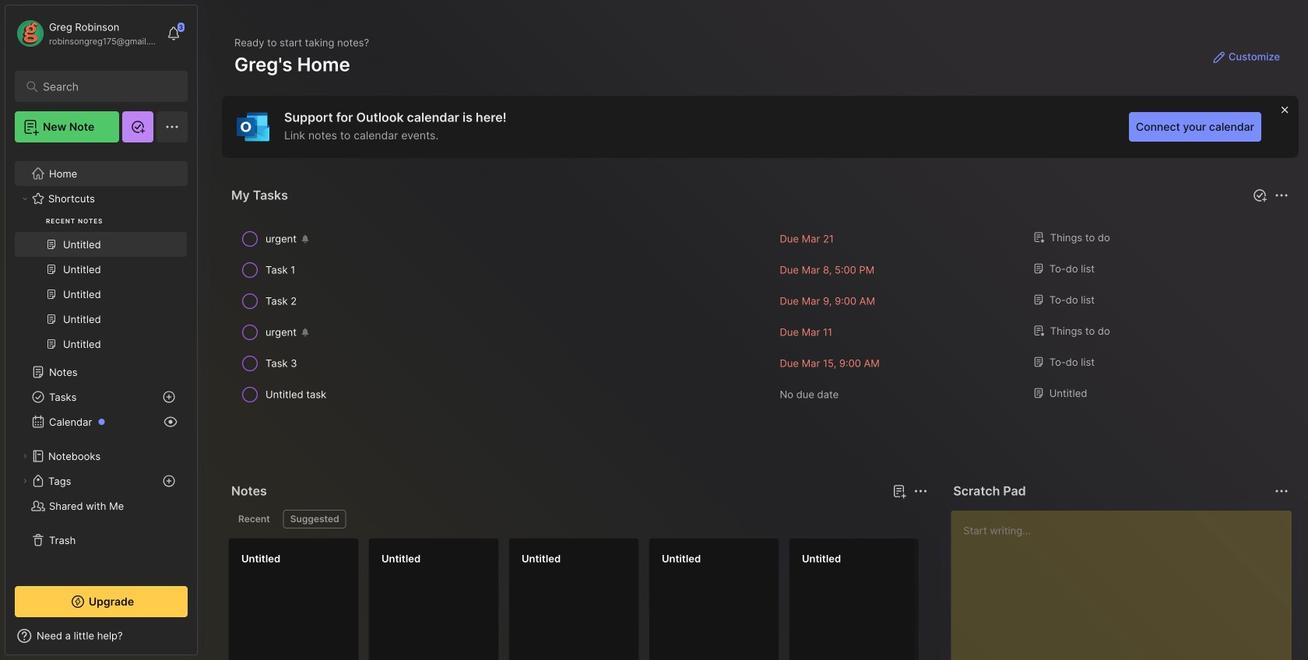 Task type: describe. For each thing, give the bounding box(es) containing it.
click to collapse image
[[197, 631, 208, 650]]

Account field
[[15, 18, 159, 49]]

1 row group from the top
[[228, 223, 1293, 410]]

new task image
[[1252, 188, 1268, 203]]

2 tab from the left
[[283, 510, 346, 529]]

WHAT'S NEW field
[[5, 624, 197, 649]]

tree inside main element
[[5, 91, 197, 572]]

none search field inside main element
[[43, 77, 167, 96]]



Task type: vqa. For each thing, say whether or not it's contained in the screenshot.
Main element
yes



Task type: locate. For each thing, give the bounding box(es) containing it.
Start writing… text field
[[963, 511, 1291, 660]]

None search field
[[43, 77, 167, 96]]

tab
[[231, 510, 277, 529], [283, 510, 346, 529]]

1 horizontal spatial tab
[[283, 510, 346, 529]]

1 tab from the left
[[231, 510, 277, 529]]

expand notebooks image
[[20, 452, 30, 461]]

expand tags image
[[20, 477, 30, 486]]

Search text field
[[43, 79, 167, 94]]

2 row group from the top
[[228, 538, 1308, 660]]

More actions field
[[910, 480, 932, 502]]

main element
[[0, 0, 202, 660]]

tree
[[5, 91, 197, 572]]

more actions image
[[911, 482, 930, 501]]

0 horizontal spatial tab
[[231, 510, 277, 529]]

tab list
[[231, 510, 925, 529]]

row group
[[228, 223, 1293, 410], [228, 538, 1308, 660]]

0 vertical spatial row group
[[228, 223, 1293, 410]]

1 vertical spatial row group
[[228, 538, 1308, 660]]

group inside tree
[[15, 116, 187, 366]]

group
[[15, 116, 187, 366]]



